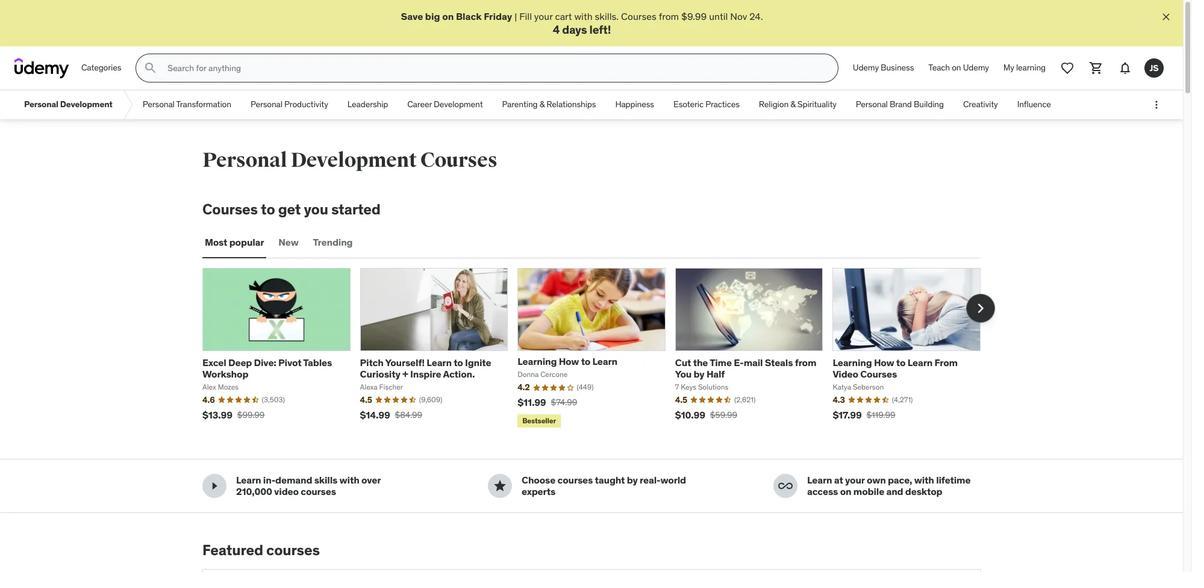 Task type: describe. For each thing, give the bounding box(es) containing it.
get
[[278, 200, 301, 219]]

learning for learning how to learn from video courses
[[833, 356, 872, 368]]

and
[[886, 486, 903, 498]]

from inside cut the time e-mail steals from you by half
[[795, 356, 816, 368]]

personal transformation
[[143, 99, 231, 110]]

mobile
[[853, 486, 884, 498]]

featured
[[202, 541, 263, 560]]

how for learning how to learn from video courses
[[874, 356, 894, 368]]

teach
[[928, 62, 950, 73]]

world
[[660, 474, 686, 486]]

wishlist image
[[1060, 61, 1075, 75]]

pitch
[[360, 356, 384, 368]]

with inside the learn at your own pace, with lifetime access on mobile and desktop
[[914, 474, 934, 486]]

popular
[[229, 236, 264, 248]]

most
[[205, 236, 227, 248]]

cut the time e-mail steals from you by half link
[[675, 356, 816, 380]]

fill
[[519, 10, 532, 22]]

save
[[401, 10, 423, 22]]

you
[[304, 200, 328, 219]]

carousel element
[[202, 268, 995, 430]]

cut the time e-mail steals from you by half
[[675, 356, 816, 380]]

learning how to learn
[[518, 355, 617, 368]]

24.
[[749, 10, 763, 22]]

development for career development
[[434, 99, 483, 110]]

1 vertical spatial on
[[952, 62, 961, 73]]

e-
[[734, 356, 744, 368]]

nov
[[730, 10, 747, 22]]

most popular button
[[202, 228, 266, 257]]

inspire
[[410, 368, 441, 380]]

new
[[279, 236, 299, 248]]

business
[[881, 62, 914, 73]]

close image
[[1160, 11, 1172, 23]]

udemy business link
[[846, 54, 921, 83]]

|
[[515, 10, 517, 22]]

save big on black friday | fill your cart with skills. courses from $9.99 until nov 24. 4 days left!
[[401, 10, 763, 37]]

pace,
[[888, 474, 912, 486]]

courses down career development link
[[420, 148, 497, 173]]

featured courses
[[202, 541, 320, 560]]

personal for personal brand building
[[856, 99, 888, 110]]

courses inside save big on black friday | fill your cart with skills. courses from $9.99 until nov 24. 4 days left!
[[621, 10, 656, 22]]

your inside the learn at your own pace, with lifetime access on mobile and desktop
[[845, 474, 865, 486]]

learn in-demand skills with over 210,000 video courses
[[236, 474, 381, 498]]

productivity
[[284, 99, 328, 110]]

career development
[[407, 99, 483, 110]]

4
[[553, 23, 560, 37]]

curiosity
[[360, 368, 400, 380]]

workshop
[[202, 368, 248, 380]]

days
[[562, 23, 587, 37]]

choose courses taught by real-world experts
[[522, 474, 686, 498]]

esoteric practices link
[[664, 90, 749, 119]]

skills
[[314, 474, 337, 486]]

parenting & relationships link
[[492, 90, 606, 119]]

udemy business
[[853, 62, 914, 73]]

yourself!
[[385, 356, 425, 368]]

tables
[[303, 356, 332, 368]]

video
[[833, 368, 858, 380]]

personal productivity link
[[241, 90, 338, 119]]

excel deep dive: pivot tables workshop
[[202, 356, 332, 380]]

210,000
[[236, 486, 272, 498]]

personal for personal development
[[24, 99, 58, 110]]

from inside save big on black friday | fill your cart with skills. courses from $9.99 until nov 24. 4 days left!
[[659, 10, 679, 22]]

courses inside learning how to learn from video courses
[[860, 368, 897, 380]]

happiness link
[[606, 90, 664, 119]]

influence link
[[1008, 90, 1061, 119]]

religion & spirituality
[[759, 99, 837, 110]]

excel
[[202, 356, 226, 368]]

courses to get you started
[[202, 200, 381, 219]]

half
[[707, 368, 725, 380]]

steals
[[765, 356, 793, 368]]

on inside the learn at your own pace, with lifetime access on mobile and desktop
[[840, 486, 851, 498]]

happiness
[[615, 99, 654, 110]]

access
[[807, 486, 838, 498]]

& for religion
[[790, 99, 796, 110]]

personal transformation link
[[133, 90, 241, 119]]

learning how to learn link
[[518, 355, 617, 368]]

pitch yourself! learn to ignite curiosity + inspire action.
[[360, 356, 491, 380]]

shopping cart with 0 items image
[[1089, 61, 1104, 75]]

taught
[[595, 474, 625, 486]]

video
[[274, 486, 299, 498]]

learn at your own pace, with lifetime access on mobile and desktop
[[807, 474, 971, 498]]

choose
[[522, 474, 555, 486]]

learning how to learn from video courses link
[[833, 356, 958, 380]]

building
[[914, 99, 944, 110]]

categories
[[81, 62, 121, 73]]

learning how to learn from video courses
[[833, 356, 958, 380]]

learning for learning how to learn
[[518, 355, 557, 368]]

trending
[[313, 236, 353, 248]]

personal productivity
[[251, 99, 328, 110]]

by inside 'choose courses taught by real-world experts'
[[627, 474, 638, 486]]

courses for choose courses taught by real-world experts
[[558, 474, 593, 486]]

teach on udemy
[[928, 62, 989, 73]]

cut
[[675, 356, 691, 368]]

learn inside learn in-demand skills with over 210,000 video courses
[[236, 474, 261, 486]]

skills.
[[595, 10, 619, 22]]

trending button
[[311, 228, 355, 257]]

creativity
[[963, 99, 998, 110]]

religion & spirituality link
[[749, 90, 846, 119]]

learn inside the learn at your own pace, with lifetime access on mobile and desktop
[[807, 474, 832, 486]]

started
[[331, 200, 381, 219]]

learn inside learning how to learn from video courses
[[908, 356, 933, 368]]

medium image for learn
[[207, 479, 222, 494]]

pitch yourself! learn to ignite curiosity + inspire action. link
[[360, 356, 491, 380]]

& for parenting
[[540, 99, 545, 110]]

js
[[1150, 63, 1159, 73]]



Task type: vqa. For each thing, say whether or not it's contained in the screenshot.
E-
yes



Task type: locate. For each thing, give the bounding box(es) containing it.
medium image left experts
[[493, 479, 507, 494]]

most popular
[[205, 236, 264, 248]]

0 vertical spatial by
[[694, 368, 705, 380]]

until
[[709, 10, 728, 22]]

1 horizontal spatial your
[[845, 474, 865, 486]]

personal inside 'link'
[[251, 99, 282, 110]]

udemy
[[853, 62, 879, 73], [963, 62, 989, 73]]

learn
[[592, 355, 617, 368], [427, 356, 452, 368], [908, 356, 933, 368], [236, 474, 261, 486], [807, 474, 832, 486]]

big
[[425, 10, 440, 22]]

submit search image
[[144, 61, 158, 75]]

2 udemy from the left
[[963, 62, 989, 73]]

2 horizontal spatial on
[[952, 62, 961, 73]]

your
[[534, 10, 553, 22], [845, 474, 865, 486]]

2 & from the left
[[790, 99, 796, 110]]

udemy image
[[14, 58, 69, 78]]

brand
[[890, 99, 912, 110]]

medium image for choose
[[493, 479, 507, 494]]

courses up most popular
[[202, 200, 258, 219]]

with right pace,
[[914, 474, 934, 486]]

with inside save big on black friday | fill your cart with skills. courses from $9.99 until nov 24. 4 days left!
[[574, 10, 593, 22]]

courses inside 'choose courses taught by real-world experts'
[[558, 474, 593, 486]]

arrow pointing to subcategory menu links image
[[122, 90, 133, 119]]

to inside learning how to learn from video courses
[[896, 356, 906, 368]]

from left $9.99 on the top right
[[659, 10, 679, 22]]

1 horizontal spatial with
[[574, 10, 593, 22]]

practices
[[705, 99, 740, 110]]

on left mobile
[[840, 486, 851, 498]]

on
[[442, 10, 454, 22], [952, 62, 961, 73], [840, 486, 851, 498]]

0 horizontal spatial on
[[442, 10, 454, 22]]

udemy left business in the top right of the page
[[853, 62, 879, 73]]

courses right video
[[301, 486, 336, 498]]

esoteric
[[673, 99, 704, 110]]

0 horizontal spatial from
[[659, 10, 679, 22]]

0 horizontal spatial with
[[339, 474, 359, 486]]

action.
[[443, 368, 475, 380]]

your inside save big on black friday | fill your cart with skills. courses from $9.99 until nov 24. 4 days left!
[[534, 10, 553, 22]]

pivot
[[278, 356, 301, 368]]

$9.99
[[681, 10, 707, 22]]

with up days
[[574, 10, 593, 22]]

1 udemy from the left
[[853, 62, 879, 73]]

how inside learning how to learn from video courses
[[874, 356, 894, 368]]

2 medium image from the left
[[493, 479, 507, 494]]

1 vertical spatial by
[[627, 474, 638, 486]]

0 horizontal spatial your
[[534, 10, 553, 22]]

personal brand building link
[[846, 90, 954, 119]]

0 horizontal spatial development
[[60, 99, 113, 110]]

deep
[[228, 356, 252, 368]]

development for personal development
[[60, 99, 113, 110]]

spirituality
[[797, 99, 837, 110]]

personal brand building
[[856, 99, 944, 110]]

udemy left my
[[963, 62, 989, 73]]

desktop
[[905, 486, 942, 498]]

my
[[1003, 62, 1014, 73]]

left!
[[589, 23, 611, 37]]

1 horizontal spatial development
[[291, 148, 417, 173]]

0 horizontal spatial how
[[559, 355, 579, 368]]

with inside learn in-demand skills with over 210,000 video courses
[[339, 474, 359, 486]]

dive:
[[254, 356, 276, 368]]

my learning link
[[996, 54, 1053, 83]]

leadership link
[[338, 90, 398, 119]]

personal inside "link"
[[856, 99, 888, 110]]

on right big
[[442, 10, 454, 22]]

with left "over"
[[339, 474, 359, 486]]

your right fill
[[534, 10, 553, 22]]

learning
[[518, 355, 557, 368], [833, 356, 872, 368]]

1 horizontal spatial udemy
[[963, 62, 989, 73]]

real-
[[640, 474, 660, 486]]

1 horizontal spatial medium image
[[493, 479, 507, 494]]

more subcategory menu links image
[[1151, 99, 1163, 111]]

0 horizontal spatial &
[[540, 99, 545, 110]]

0 vertical spatial on
[[442, 10, 454, 22]]

+
[[402, 368, 408, 380]]

development
[[60, 99, 113, 110], [434, 99, 483, 110], [291, 148, 417, 173]]

learning
[[1016, 62, 1046, 73]]

1 horizontal spatial &
[[790, 99, 796, 110]]

courses
[[621, 10, 656, 22], [420, 148, 497, 173], [202, 200, 258, 219], [860, 368, 897, 380]]

teach on udemy link
[[921, 54, 996, 83]]

by left 'real-'
[[627, 474, 638, 486]]

1 horizontal spatial how
[[874, 356, 894, 368]]

transformation
[[176, 99, 231, 110]]

experts
[[522, 486, 555, 498]]

development down categories dropdown button
[[60, 99, 113, 110]]

Search for anything text field
[[165, 58, 823, 78]]

1 horizontal spatial from
[[795, 356, 816, 368]]

personal for personal transformation
[[143, 99, 175, 110]]

friday
[[484, 10, 512, 22]]

courses inside learn in-demand skills with over 210,000 video courses
[[301, 486, 336, 498]]

courses
[[558, 474, 593, 486], [301, 486, 336, 498], [266, 541, 320, 560]]

ignite
[[465, 356, 491, 368]]

over
[[361, 474, 381, 486]]

medium image
[[778, 479, 793, 494]]

1 horizontal spatial learning
[[833, 356, 872, 368]]

from
[[935, 356, 958, 368]]

on inside save big on black friday | fill your cart with skills. courses from $9.99 until nov 24. 4 days left!
[[442, 10, 454, 22]]

&
[[540, 99, 545, 110], [790, 99, 796, 110]]

in-
[[263, 474, 275, 486]]

0 vertical spatial your
[[534, 10, 553, 22]]

personal for personal development courses
[[202, 148, 287, 173]]

courses right skills.
[[621, 10, 656, 22]]

courses down video
[[266, 541, 320, 560]]

development for personal development courses
[[291, 148, 417, 173]]

parenting & relationships
[[502, 99, 596, 110]]

cart
[[555, 10, 572, 22]]

your right 'at'
[[845, 474, 865, 486]]

2 horizontal spatial development
[[434, 99, 483, 110]]

black
[[456, 10, 482, 22]]

development right career
[[434, 99, 483, 110]]

excel deep dive: pivot tables workshop link
[[202, 356, 332, 380]]

courses right "video"
[[860, 368, 897, 380]]

mail
[[744, 356, 763, 368]]

& right parenting
[[540, 99, 545, 110]]

personal for personal productivity
[[251, 99, 282, 110]]

courses left taught
[[558, 474, 593, 486]]

0 vertical spatial from
[[659, 10, 679, 22]]

lifetime
[[936, 474, 971, 486]]

1 horizontal spatial on
[[840, 486, 851, 498]]

relationships
[[547, 99, 596, 110]]

personal development
[[24, 99, 113, 110]]

demand
[[275, 474, 312, 486]]

personal development courses
[[202, 148, 497, 173]]

& right religion
[[790, 99, 796, 110]]

1 medium image from the left
[[207, 479, 222, 494]]

0 horizontal spatial by
[[627, 474, 638, 486]]

2 horizontal spatial with
[[914, 474, 934, 486]]

my learning
[[1003, 62, 1046, 73]]

js link
[[1140, 54, 1169, 83]]

esoteric practices
[[673, 99, 740, 110]]

learn inside pitch yourself! learn to ignite curiosity + inspire action.
[[427, 356, 452, 368]]

1 horizontal spatial by
[[694, 368, 705, 380]]

the
[[693, 356, 708, 368]]

by inside cut the time e-mail steals from you by half
[[694, 368, 705, 380]]

career
[[407, 99, 432, 110]]

medium image left 210,000
[[207, 479, 222, 494]]

0 horizontal spatial udemy
[[853, 62, 879, 73]]

2 vertical spatial on
[[840, 486, 851, 498]]

how for learning how to learn
[[559, 355, 579, 368]]

from right steals
[[795, 356, 816, 368]]

by
[[694, 368, 705, 380], [627, 474, 638, 486]]

at
[[834, 474, 843, 486]]

career development link
[[398, 90, 492, 119]]

development up 'started'
[[291, 148, 417, 173]]

0 horizontal spatial medium image
[[207, 479, 222, 494]]

1 & from the left
[[540, 99, 545, 110]]

1 vertical spatial from
[[795, 356, 816, 368]]

notifications image
[[1118, 61, 1132, 75]]

learning inside learning how to learn from video courses
[[833, 356, 872, 368]]

own
[[867, 474, 886, 486]]

categories button
[[74, 54, 129, 83]]

by right you
[[694, 368, 705, 380]]

to inside pitch yourself! learn to ignite curiosity + inspire action.
[[454, 356, 463, 368]]

medium image
[[207, 479, 222, 494], [493, 479, 507, 494]]

courses for featured courses
[[266, 541, 320, 560]]

on right the teach
[[952, 62, 961, 73]]

with
[[574, 10, 593, 22], [339, 474, 359, 486], [914, 474, 934, 486]]

personal development link
[[14, 90, 122, 119]]

1 vertical spatial your
[[845, 474, 865, 486]]

time
[[710, 356, 732, 368]]

0 horizontal spatial learning
[[518, 355, 557, 368]]

you
[[675, 368, 692, 380]]

next image
[[971, 299, 990, 318]]



